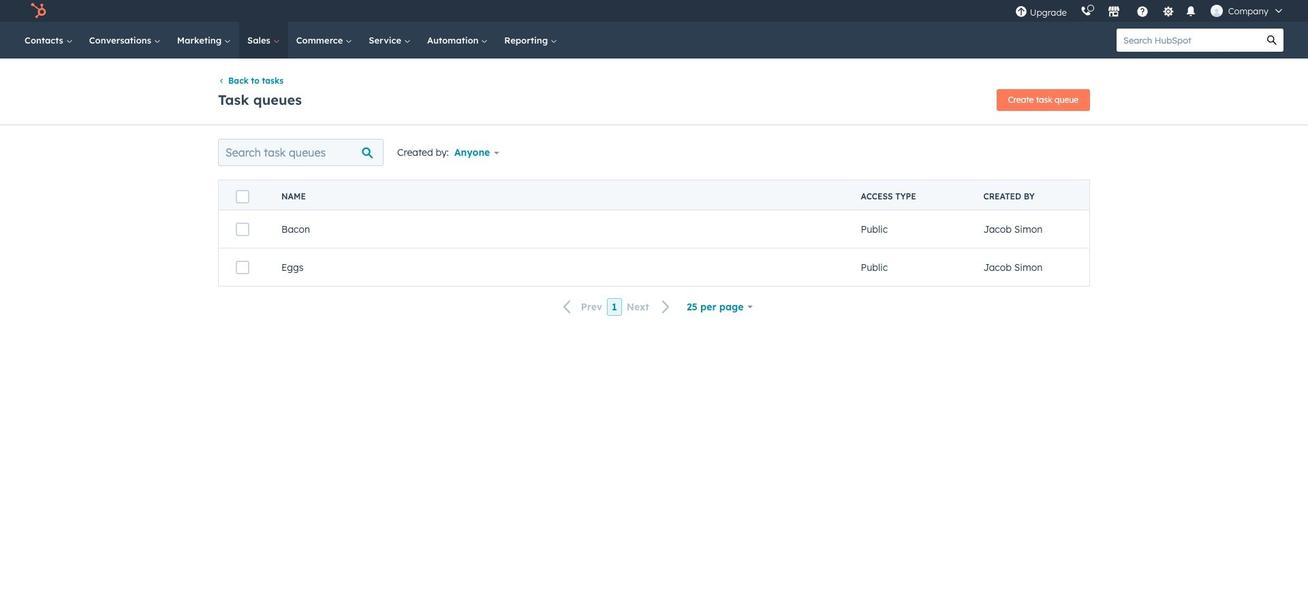 Task type: vqa. For each thing, say whether or not it's contained in the screenshot.
Ticket related to status
no



Task type: locate. For each thing, give the bounding box(es) containing it.
Search task queues search field
[[218, 139, 384, 166]]

menu
[[1008, 0, 1292, 22]]

Search HubSpot search field
[[1117, 29, 1261, 52]]

banner
[[218, 85, 1090, 111]]

jacob simon image
[[1211, 5, 1223, 17]]



Task type: describe. For each thing, give the bounding box(es) containing it.
pagination navigation
[[555, 298, 679, 316]]

marketplaces image
[[1108, 6, 1120, 18]]



